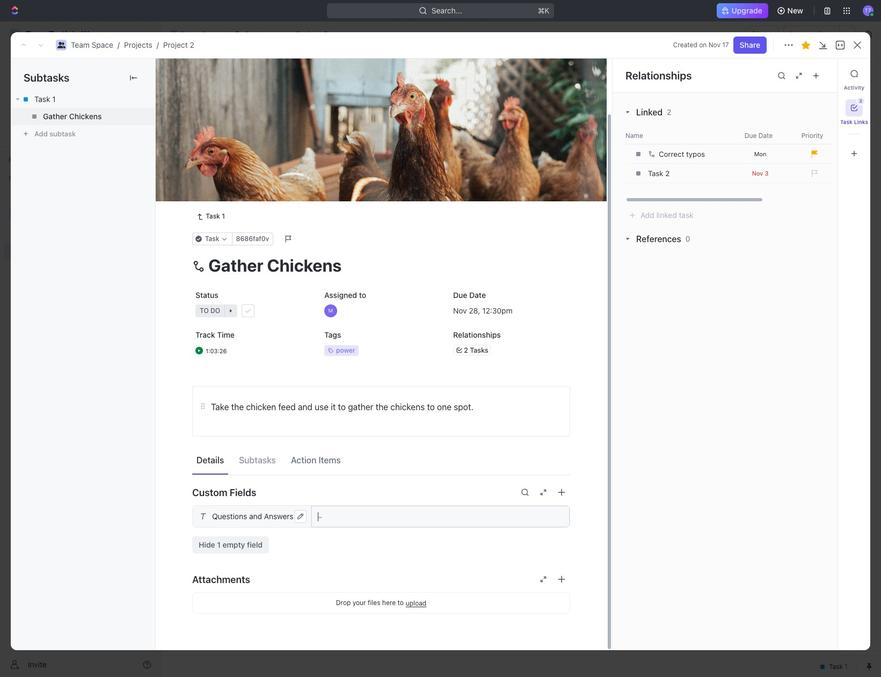 Task type: describe. For each thing, give the bounding box(es) containing it.
‎task 2
[[649, 169, 670, 178]]

inbox link
[[4, 70, 156, 88]]

1 button for 2
[[242, 205, 256, 215]]

1 horizontal spatial and
[[298, 403, 313, 412]]

task links
[[841, 119, 869, 125]]

board link
[[198, 96, 221, 111]]

add down automations button at the right top
[[804, 69, 818, 78]]

m button
[[321, 302, 442, 321]]

correct
[[659, 150, 685, 159]]

Edit task name text field
[[192, 255, 571, 276]]

to inside to do dropdown button
[[200, 307, 209, 315]]

created on nov 17
[[674, 41, 730, 49]]

subtasks button
[[235, 451, 280, 470]]

one
[[437, 403, 452, 412]]

17
[[723, 41, 730, 49]]

table
[[326, 99, 345, 108]]

task inside dropdown button
[[205, 235, 220, 243]]

due for due date
[[745, 131, 757, 139]]

0 horizontal spatial task 1 link
[[11, 91, 155, 108]]

1 up task 2
[[235, 187, 238, 196]]

– text field
[[312, 506, 570, 528]]

references 0
[[637, 234, 691, 244]]

power
[[336, 347, 356, 355]]

1 right task 2
[[252, 206, 255, 214]]

due date
[[745, 131, 773, 139]]

m
[[329, 308, 333, 314]]

action items button
[[287, 451, 345, 470]]

0 vertical spatial to do
[[199, 254, 220, 262]]

use
[[315, 403, 329, 412]]

do inside dropdown button
[[211, 307, 220, 315]]

1 vertical spatial task 1 link
[[192, 210, 229, 223]]

correct typos link
[[646, 145, 731, 163]]

assignees button
[[434, 124, 485, 136]]

1 vertical spatial project
[[163, 40, 188, 49]]

relationships inside task sidebar content section
[[626, 69, 692, 81]]

calendar link
[[272, 96, 306, 111]]

board
[[200, 99, 221, 108]]

0
[[686, 234, 691, 243]]

details
[[197, 456, 224, 465]]

change cover
[[515, 184, 564, 193]]

typos
[[687, 150, 706, 159]]

0 horizontal spatial project 2
[[186, 64, 250, 82]]

0 vertical spatial project
[[296, 30, 322, 39]]

it
[[331, 403, 336, 412]]

pm
[[502, 306, 513, 315]]

nov 3
[[753, 170, 769, 177]]

mon
[[755, 150, 767, 157]]

attachments button
[[192, 567, 571, 593]]

8686faf0v
[[236, 235, 269, 243]]

chicken
[[246, 403, 276, 412]]

2 inside the linked 2
[[667, 107, 672, 117]]

due date button
[[733, 131, 787, 140]]

1 horizontal spatial add task button
[[276, 149, 321, 162]]

‎task
[[649, 169, 664, 178]]

1 the from the left
[[231, 403, 244, 412]]

drop
[[336, 599, 351, 607]]

to right 'it' on the bottom left
[[338, 403, 346, 412]]

2 vertical spatial task 1
[[206, 212, 225, 220]]

0 horizontal spatial projects link
[[124, 40, 152, 49]]

due for due date
[[454, 291, 468, 300]]

assigned
[[325, 291, 357, 300]]

1 up 8686faf0v
[[251, 187, 254, 195]]

share for share button right of 17
[[740, 40, 761, 49]]

1 vertical spatial add task
[[289, 152, 317, 160]]

custom
[[192, 487, 228, 499]]

set priority element
[[807, 165, 823, 182]]

subtasks inside button
[[239, 456, 276, 465]]

1 horizontal spatial projects
[[245, 30, 274, 39]]

home
[[26, 56, 46, 65]]

favorites
[[9, 156, 37, 164]]

date
[[759, 131, 773, 139]]

to left the one
[[427, 403, 435, 412]]

take the chicken feed and use it to gather the chickens to one spot.
[[211, 403, 474, 412]]

and inside custom fields element
[[249, 512, 262, 521]]

1 up gather on the top of page
[[52, 95, 56, 104]]

questions
[[212, 512, 247, 521]]

cover
[[544, 184, 564, 193]]

gantt
[[365, 99, 385, 108]]

8686faf0v button
[[232, 233, 274, 246]]

share button right 17
[[734, 37, 767, 54]]

in
[[199, 152, 206, 160]]

linked
[[657, 211, 677, 220]]

Search tasks... text field
[[748, 122, 855, 138]]

gather
[[348, 403, 374, 412]]

user group image inside sidebar navigation
[[11, 211, 19, 217]]

activity
[[845, 84, 865, 91]]

1 vertical spatial task 1
[[217, 187, 238, 196]]

1 horizontal spatial project 2 link
[[283, 28, 331, 41]]

add subtask
[[34, 129, 76, 138]]

docs link
[[4, 89, 156, 106]]

details button
[[192, 451, 228, 470]]

gather chickens
[[43, 112, 102, 121]]

add down calendar link
[[289, 152, 301, 160]]

list link
[[239, 96, 254, 111]]

assigned to
[[325, 291, 367, 300]]

0 vertical spatial do
[[210, 254, 220, 262]]

1 vertical spatial projects
[[124, 40, 152, 49]]

28
[[469, 306, 478, 315]]

1 button for 1
[[241, 186, 255, 197]]

1 horizontal spatial user group image
[[171, 32, 177, 37]]

hide for hide
[[558, 126, 572, 134]]

date
[[470, 291, 486, 300]]

0 vertical spatial nov
[[709, 41, 721, 49]]

tree inside sidebar navigation
[[4, 187, 156, 332]]

items
[[319, 456, 341, 465]]

0 horizontal spatial team space link
[[71, 40, 113, 49]]

2 button
[[846, 98, 865, 117]]

0 vertical spatial task 1
[[34, 95, 56, 104]]

answers
[[264, 512, 294, 521]]

user group image
[[57, 42, 65, 48]]

share for share button underneath upgrade on the top right of page
[[752, 30, 773, 39]]

table link
[[324, 96, 345, 111]]

fields
[[230, 487, 257, 499]]

progress
[[208, 152, 243, 160]]

reposition
[[464, 184, 501, 193]]

chickens
[[69, 112, 102, 121]]

new
[[788, 6, 804, 15]]



Task type: locate. For each thing, give the bounding box(es) containing it.
tags
[[325, 331, 341, 340]]

1 horizontal spatial subtasks
[[239, 456, 276, 465]]

share right 17
[[740, 40, 761, 49]]

team space / projects / project 2
[[71, 40, 194, 49]]

1 inside custom fields element
[[217, 541, 221, 550]]

2 horizontal spatial nov
[[753, 170, 764, 177]]

0 vertical spatial task 1 link
[[11, 91, 155, 108]]

add task button down calendar link
[[276, 149, 321, 162]]

0 horizontal spatial nov
[[454, 306, 467, 315]]

mon button
[[734, 150, 788, 158]]

inbox
[[26, 74, 45, 83]]

the right gather
[[376, 403, 388, 412]]

subtasks down home
[[24, 71, 69, 84]]

change cover button
[[508, 180, 570, 197]]

do
[[210, 254, 220, 262], [211, 307, 220, 315]]

nov for nov 3
[[753, 170, 764, 177]]

tree
[[4, 187, 156, 332]]

share
[[752, 30, 773, 39], [740, 40, 761, 49]]

1 horizontal spatial project 2
[[296, 30, 328, 39]]

due inside dropdown button
[[745, 131, 757, 139]]

power button
[[321, 341, 442, 361]]

0 vertical spatial subtasks
[[24, 71, 69, 84]]

0 vertical spatial hide
[[558, 126, 572, 134]]

name
[[626, 131, 644, 139]]

hide 1 empty field
[[199, 541, 263, 550]]

dashboards
[[26, 111, 67, 120]]

1 vertical spatial and
[[249, 512, 262, 521]]

0 horizontal spatial team
[[71, 40, 90, 49]]

new button
[[773, 2, 810, 19]]

created
[[674, 41, 698, 49]]

task sidebar navigation tab list
[[841, 65, 869, 162]]

0 vertical spatial share
[[752, 30, 773, 39]]

nov left the 3
[[753, 170, 764, 177]]

0 horizontal spatial project 2 link
[[163, 40, 194, 49]]

1 vertical spatial subtasks
[[239, 456, 276, 465]]

user group image
[[171, 32, 177, 37], [11, 211, 19, 217]]

custom fields button
[[192, 480, 571, 506]]

2 the from the left
[[376, 403, 388, 412]]

subtasks
[[24, 71, 69, 84], [239, 456, 276, 465]]

0 vertical spatial team
[[181, 30, 199, 39]]

⌘k
[[538, 6, 550, 15]]

calendar
[[274, 99, 306, 108]]

to down status
[[200, 307, 209, 315]]

task 1 link up 'chickens'
[[11, 91, 155, 108]]

tasks
[[470, 346, 489, 355]]

add
[[804, 69, 818, 78], [34, 129, 48, 138], [289, 152, 301, 160], [641, 211, 655, 220], [217, 224, 230, 233]]

1 horizontal spatial team space link
[[167, 28, 226, 41]]

drop your files here to upload
[[336, 599, 427, 608]]

0 horizontal spatial due
[[454, 291, 468, 300]]

1 vertical spatial add task button
[[276, 149, 321, 162]]

spaces
[[9, 174, 31, 182]]

in progress
[[199, 152, 243, 160]]

task 1 link up 'task' dropdown button
[[192, 210, 229, 223]]

0 vertical spatial add task button
[[798, 65, 843, 82]]

to right here
[[398, 599, 404, 607]]

track time
[[196, 331, 235, 340]]

action
[[291, 456, 317, 465]]

attachments
[[192, 574, 250, 586]]

task sidebar content section
[[610, 59, 882, 651]]

1 vertical spatial space
[[92, 40, 113, 49]]

nov left 28
[[454, 306, 467, 315]]

priority button
[[787, 131, 841, 140]]

2 inside button
[[860, 98, 863, 104]]

0 vertical spatial projects
[[245, 30, 274, 39]]

take
[[211, 403, 229, 412]]

add linked task
[[641, 211, 694, 220]]

user group image left team space on the left
[[171, 32, 177, 37]]

1 horizontal spatial space
[[201, 30, 223, 39]]

custom fields element
[[192, 506, 571, 554]]

priority
[[802, 131, 824, 139]]

2 vertical spatial add task button
[[212, 222, 253, 235]]

add task down task 2
[[217, 224, 248, 233]]

due left date
[[745, 131, 757, 139]]

project 2 link
[[283, 28, 331, 41], [163, 40, 194, 49]]

task inside tab list
[[841, 119, 853, 125]]

1 horizontal spatial add task
[[289, 152, 317, 160]]

2 vertical spatial nov
[[454, 306, 467, 315]]

0 vertical spatial user group image
[[171, 32, 177, 37]]

1 vertical spatial hide
[[199, 541, 215, 550]]

0 vertical spatial space
[[201, 30, 223, 39]]

team space link
[[167, 28, 226, 41], [71, 40, 113, 49]]

to do
[[199, 254, 220, 262], [200, 307, 220, 315]]

share down upgrade on the top right of page
[[752, 30, 773, 39]]

to inside drop your files here to upload
[[398, 599, 404, 607]]

0 horizontal spatial hide
[[199, 541, 215, 550]]

task 1
[[34, 95, 56, 104], [217, 187, 238, 196], [206, 212, 225, 220]]

1 vertical spatial do
[[211, 307, 220, 315]]

list
[[241, 99, 254, 108]]

sidebar navigation
[[0, 21, 161, 678]]

1 button right task 2
[[242, 205, 256, 215]]

to right "assigned"
[[359, 291, 367, 300]]

hide
[[558, 126, 572, 134], [199, 541, 215, 550]]

0 vertical spatial 1 button
[[241, 186, 255, 197]]

1 horizontal spatial relationships
[[626, 69, 692, 81]]

and left use
[[298, 403, 313, 412]]

hide button
[[553, 124, 576, 136]]

automations
[[790, 30, 834, 39]]

add subtask button
[[11, 125, 155, 142]]

user group image down spaces
[[11, 211, 19, 217]]

12:30
[[483, 306, 502, 315]]

favorites button
[[4, 154, 41, 167]]

subtask
[[50, 129, 76, 138]]

0 horizontal spatial space
[[92, 40, 113, 49]]

relationships up the linked 2 on the top of the page
[[626, 69, 692, 81]]

1 vertical spatial to do
[[200, 307, 220, 315]]

time
[[217, 331, 235, 340]]

add inside button
[[34, 129, 48, 138]]

1 vertical spatial team
[[71, 40, 90, 49]]

space for team space
[[201, 30, 223, 39]]

to
[[199, 254, 208, 262], [359, 291, 367, 300], [200, 307, 209, 315], [338, 403, 346, 412], [427, 403, 435, 412], [398, 599, 404, 607]]

hide inside custom fields element
[[199, 541, 215, 550]]

your
[[353, 599, 366, 607]]

1 vertical spatial nov
[[753, 170, 764, 177]]

3
[[765, 170, 769, 177]]

2 horizontal spatial add task
[[804, 69, 837, 78]]

add task button down task 2
[[212, 222, 253, 235]]

questions and answers
[[212, 512, 294, 521]]

1 horizontal spatial the
[[376, 403, 388, 412]]

tt
[[865, 7, 872, 14]]

due left the date
[[454, 291, 468, 300]]

0 horizontal spatial add task button
[[212, 222, 253, 235]]

0 horizontal spatial add task
[[217, 224, 248, 233]]

add task down calendar
[[289, 152, 317, 160]]

gantt link
[[363, 96, 385, 111]]

0 horizontal spatial subtasks
[[24, 71, 69, 84]]

1 horizontal spatial hide
[[558, 126, 572, 134]]

change cover button
[[508, 180, 570, 197]]

1 vertical spatial due
[[454, 291, 468, 300]]

1 vertical spatial share
[[740, 40, 761, 49]]

0 vertical spatial and
[[298, 403, 313, 412]]

0 vertical spatial due
[[745, 131, 757, 139]]

track
[[196, 331, 215, 340]]

empty
[[223, 541, 245, 550]]

‎task 2 link
[[646, 164, 731, 183]]

linked
[[637, 107, 663, 117]]

1:03:26 button
[[192, 341, 313, 361]]

nov left 17
[[709, 41, 721, 49]]

0 vertical spatial project 2
[[296, 30, 328, 39]]

docs
[[26, 92, 44, 102]]

team for team space / projects / project 2
[[71, 40, 90, 49]]

to do down 'task' dropdown button
[[199, 254, 220, 262]]

1 vertical spatial 1 button
[[242, 205, 256, 215]]

0 horizontal spatial and
[[249, 512, 262, 521]]

2 vertical spatial project
[[186, 64, 235, 82]]

project 2
[[296, 30, 328, 39], [186, 64, 250, 82]]

hide inside button
[[558, 126, 572, 134]]

chickens
[[391, 403, 425, 412]]

add linked task button
[[629, 211, 694, 220]]

1 horizontal spatial nov
[[709, 41, 721, 49]]

0 vertical spatial add task
[[804, 69, 837, 78]]

to down 'task' dropdown button
[[199, 254, 208, 262]]

space for team space / projects / project 2
[[92, 40, 113, 49]]

add inside task sidebar content section
[[641, 211, 655, 220]]

upgrade
[[733, 6, 763, 15]]

and left answers
[[249, 512, 262, 521]]

1 horizontal spatial team
[[181, 30, 199, 39]]

1 button down 'progress'
[[241, 186, 255, 197]]

1 left empty
[[217, 541, 221, 550]]

add down dashboards
[[34, 129, 48, 138]]

the
[[231, 403, 244, 412], [376, 403, 388, 412]]

search...
[[432, 6, 463, 15]]

the right the take
[[231, 403, 244, 412]]

tags power
[[325, 331, 356, 355]]

1 vertical spatial user group image
[[11, 211, 19, 217]]

task 1 up 'task' dropdown button
[[206, 212, 225, 220]]

task 1 up dashboards
[[34, 95, 56, 104]]

1 vertical spatial project 2
[[186, 64, 250, 82]]

0 horizontal spatial projects
[[124, 40, 152, 49]]

hide for hide 1 empty field
[[199, 541, 215, 550]]

linked 2
[[637, 107, 672, 117]]

2 tasks
[[464, 346, 489, 355]]

share button down upgrade on the top right of page
[[746, 26, 779, 43]]

1 horizontal spatial due
[[745, 131, 757, 139]]

,
[[478, 306, 481, 315]]

1 up 'task' dropdown button
[[222, 212, 225, 220]]

nov inside dropdown button
[[753, 170, 764, 177]]

correct typos
[[659, 150, 706, 159]]

files
[[368, 599, 381, 607]]

tt button
[[860, 2, 877, 19]]

custom fields
[[192, 487, 257, 499]]

nov 3 button
[[734, 170, 788, 177]]

reposition button
[[457, 180, 508, 197]]

upload button
[[406, 600, 427, 608]]

1:03:26
[[206, 348, 227, 355]]

relationships
[[626, 69, 692, 81], [454, 331, 501, 340]]

subtasks up fields
[[239, 456, 276, 465]]

0 horizontal spatial the
[[231, 403, 244, 412]]

0 horizontal spatial user group image
[[11, 211, 19, 217]]

add left linked
[[641, 211, 655, 220]]

here
[[382, 599, 396, 607]]

to do down status
[[200, 307, 220, 315]]

do down 'task' dropdown button
[[210, 254, 220, 262]]

feed
[[279, 403, 296, 412]]

1 horizontal spatial projects link
[[232, 28, 277, 41]]

to do inside dropdown button
[[200, 307, 220, 315]]

0 horizontal spatial relationships
[[454, 331, 501, 340]]

1 vertical spatial relationships
[[454, 331, 501, 340]]

1 horizontal spatial task 1 link
[[192, 210, 229, 223]]

links
[[855, 119, 869, 125]]

gather
[[43, 112, 67, 121]]

task 1 up task 2
[[217, 187, 238, 196]]

team for team space
[[181, 30, 199, 39]]

add task down automations button at the right top
[[804, 69, 837, 78]]

nov for nov 28 , 12:30 pm
[[454, 306, 467, 315]]

set priority image
[[807, 165, 823, 182]]

add down task 2
[[217, 224, 230, 233]]

add task button down automations button at the right top
[[798, 65, 843, 82]]

references
[[637, 234, 682, 244]]

0 vertical spatial relationships
[[626, 69, 692, 81]]

do down status
[[211, 307, 220, 315]]

due date
[[454, 291, 486, 300]]

relationships up 2 tasks
[[454, 331, 501, 340]]

automations button
[[784, 26, 840, 42]]

2 vertical spatial add task
[[217, 224, 248, 233]]

2 horizontal spatial add task button
[[798, 65, 843, 82]]



Task type: vqa. For each thing, say whether or not it's contained in the screenshot.
the left Due
yes



